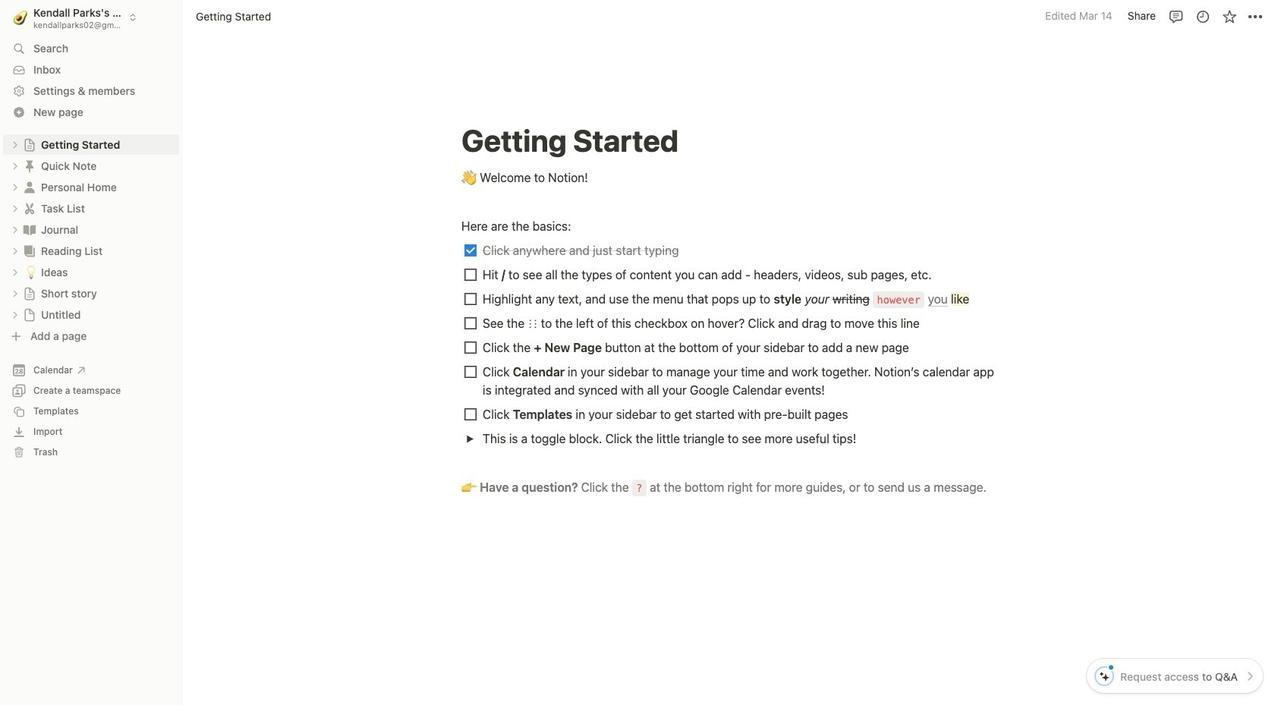 Task type: describe. For each thing, give the bounding box(es) containing it.
5 open image from the top
[[11, 310, 20, 319]]

3 open image from the top
[[11, 204, 20, 213]]

updates image
[[1195, 9, 1210, 24]]

👋 image
[[461, 167, 477, 187]]

favorite image
[[1222, 9, 1237, 24]]

comments image
[[1169, 9, 1184, 24]]

🥑 image
[[13, 8, 28, 27]]



Task type: vqa. For each thing, say whether or not it's contained in the screenshot.
the 🥑 icon
yes



Task type: locate. For each thing, give the bounding box(es) containing it.
💡 image
[[24, 263, 38, 280]]

1 open image from the top
[[11, 161, 20, 170]]

change page icon image
[[23, 138, 36, 151], [22, 158, 37, 173], [22, 180, 37, 195], [22, 201, 37, 216], [22, 222, 37, 237], [22, 243, 37, 258], [23, 287, 36, 300], [23, 308, 36, 321]]

4 open image from the top
[[11, 289, 20, 298]]

open image
[[11, 140, 20, 149], [11, 225, 20, 234], [11, 246, 20, 255], [11, 268, 20, 277], [466, 435, 474, 443]]

2 open image from the top
[[11, 183, 20, 192]]

open image
[[11, 161, 20, 170], [11, 183, 20, 192], [11, 204, 20, 213], [11, 289, 20, 298], [11, 310, 20, 319]]

👉 image
[[461, 477, 477, 496]]



